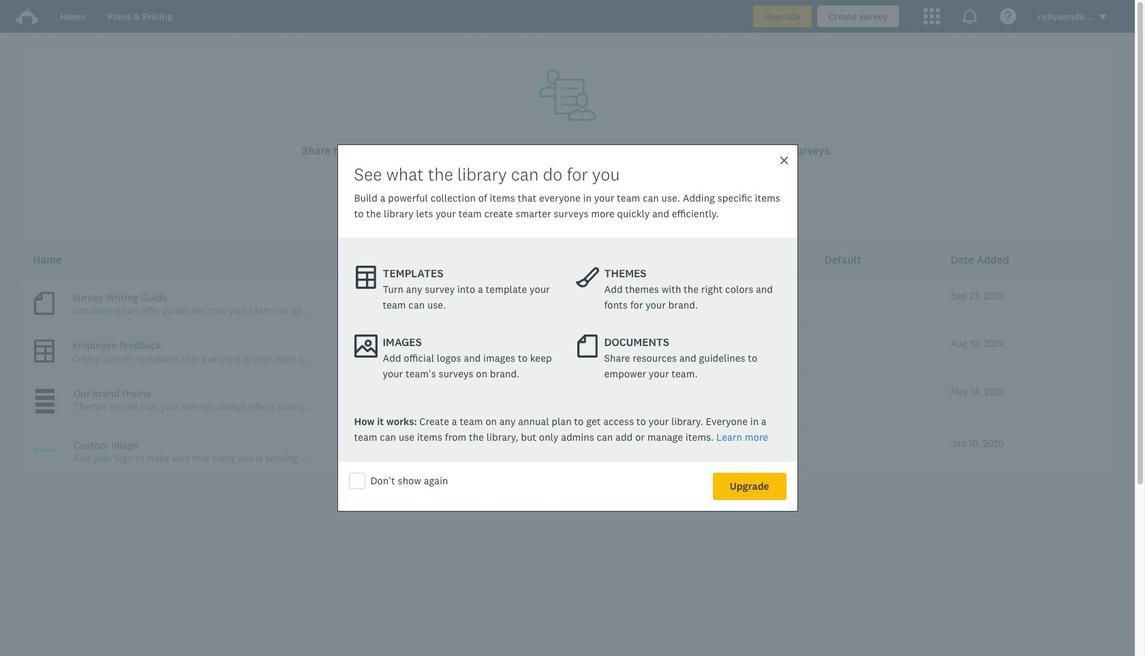 Task type: vqa. For each thing, say whether or not it's contained in the screenshot.
ClickUp image
no



Task type: describe. For each thing, give the bounding box(es) containing it.
help icon image
[[1000, 8, 1016, 25]]

1 undefined: black element from the top
[[35, 389, 55, 393]]

pagination element
[[22, 475, 1113, 503]]

3 undefined: black element from the top
[[35, 403, 55, 407]]

brush image
[[576, 266, 599, 289]]

1 brand logo image from the top
[[16, 5, 38, 27]]

x image
[[779, 155, 789, 166]]



Task type: locate. For each thing, give the bounding box(es) containing it.
1 horizontal spatial document image
[[576, 335, 599, 358]]

2 undefined: black element from the top
[[35, 396, 55, 400]]

undefined: black element
[[35, 389, 55, 393], [35, 396, 55, 400], [35, 403, 55, 407], [35, 409, 55, 414]]

dialog
[[337, 145, 798, 512]]

4 undefined: black element from the top
[[35, 409, 55, 414]]

document image
[[33, 290, 56, 316], [576, 335, 599, 358]]

theme thumbnail element
[[33, 386, 57, 416]]

notification center icon image
[[962, 8, 978, 25]]

2 brand logo image from the top
[[16, 8, 38, 25]]

0 horizontal spatial template image
[[33, 338, 56, 364]]

0 vertical spatial template image
[[354, 266, 377, 289]]

1 vertical spatial document image
[[576, 335, 599, 358]]

group
[[617, 475, 685, 503]]

products icon image
[[924, 8, 940, 25], [924, 8, 940, 25]]

custom image image
[[33, 438, 57, 463]]

0 vertical spatial document image
[[33, 290, 56, 316]]

image image
[[354, 335, 377, 358]]

template image
[[354, 266, 377, 289], [33, 338, 56, 364]]

1 horizontal spatial template image
[[354, 266, 377, 289]]

dropdown arrow icon image
[[1098, 12, 1108, 22], [1100, 15, 1107, 20]]

0 horizontal spatial document image
[[33, 290, 56, 316]]

1 vertical spatial template image
[[33, 338, 56, 364]]

brand logo image
[[16, 5, 38, 27], [16, 8, 38, 25]]



